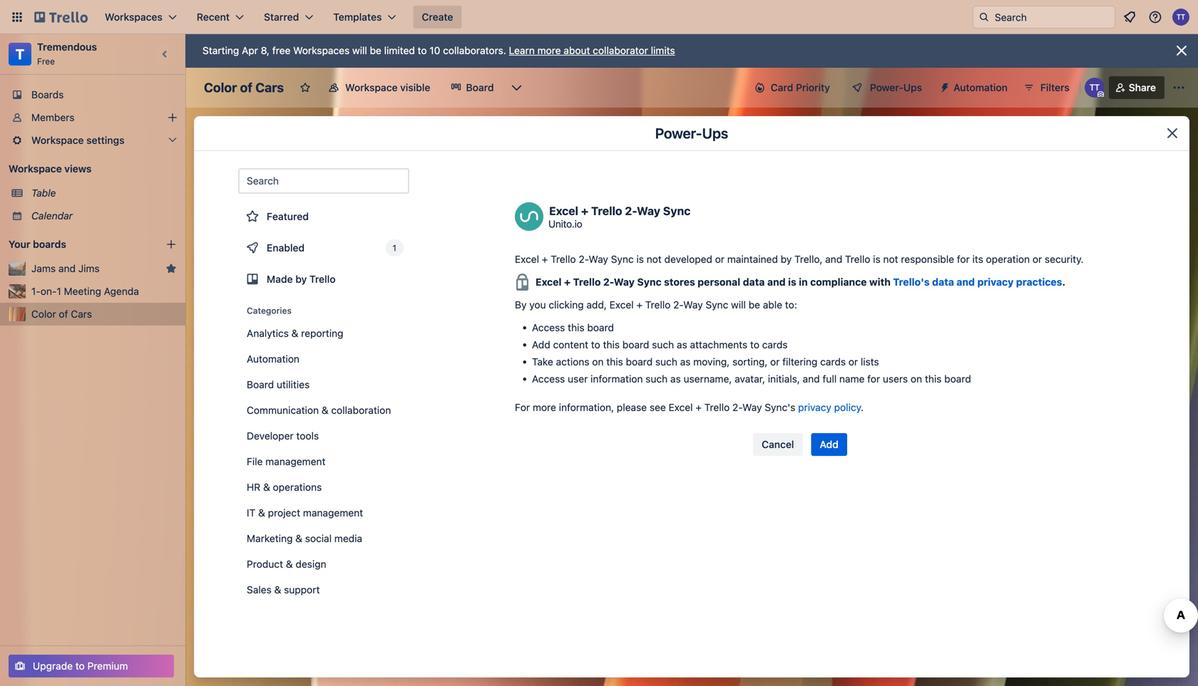Task type: vqa. For each thing, say whether or not it's contained in the screenshot.
the 'kickoff meeting'
no



Task type: locate. For each thing, give the bounding box(es) containing it.
by left 'trello,'
[[781, 254, 792, 265]]

0 vertical spatial be
[[370, 45, 382, 56]]

+ inside the excel + trello 2-way sync unito.io
[[581, 204, 589, 218]]

access
[[532, 322, 565, 334], [532, 373, 565, 385]]

this member is an admin of this board. image
[[1098, 91, 1104, 98]]

create button
[[413, 6, 462, 29]]

as left moving,
[[680, 356, 691, 368]]

Board name text field
[[197, 76, 291, 99]]

1 horizontal spatial workspaces
[[293, 45, 350, 56]]

be left the limited
[[370, 45, 382, 56]]

of down meeting
[[59, 309, 68, 320]]

0 vertical spatial cars
[[256, 80, 284, 95]]

not left the 'developed'
[[647, 254, 662, 265]]

0 horizontal spatial for
[[868, 373, 880, 385]]

for down lists
[[868, 373, 880, 385]]

workspace up table
[[9, 163, 62, 175]]

will down personal
[[731, 299, 746, 311]]

0 horizontal spatial privacy
[[798, 402, 832, 414]]

privacy down full on the right of the page
[[798, 402, 832, 414]]

1 not from the left
[[647, 254, 662, 265]]

limited
[[384, 45, 415, 56]]

workspace inside button
[[345, 82, 398, 93]]

workspace navigation collapse icon image
[[156, 44, 175, 64]]

1 horizontal spatial .
[[1062, 276, 1066, 288]]

1
[[393, 243, 397, 253], [57, 286, 61, 297]]

primary element
[[0, 0, 1198, 34]]

sales & support link
[[238, 579, 409, 602]]

0 vertical spatial privacy
[[978, 276, 1014, 288]]

2 horizontal spatial is
[[873, 254, 881, 265]]

developed
[[665, 254, 713, 265]]

sales & support
[[247, 585, 320, 596]]

2 data from the left
[[932, 276, 954, 288]]

add button
[[811, 434, 847, 457]]

color of cars link
[[31, 307, 177, 322]]

marketing & social media link
[[238, 528, 409, 551]]

0 horizontal spatial .
[[861, 402, 864, 414]]

0 horizontal spatial color
[[31, 309, 56, 320]]

sync up by you clicking add, excel + trello 2-way sync will be able to:
[[637, 276, 662, 288]]

board utilities
[[247, 379, 310, 391]]

such up the 'see'
[[646, 373, 668, 385]]

0 vertical spatial board
[[466, 82, 494, 93]]

trello,
[[795, 254, 823, 265]]

unito.io
[[549, 218, 582, 230]]

product & design
[[247, 559, 326, 571]]

or left lists
[[849, 356, 858, 368]]

and up able
[[767, 276, 786, 288]]

8,
[[261, 45, 270, 56]]

workspace settings
[[31, 134, 124, 146]]

& for support
[[274, 585, 281, 596]]

0 vertical spatial workspaces
[[105, 11, 163, 23]]

analytics & reporting
[[247, 328, 343, 340]]

of down apr
[[240, 80, 253, 95]]

enabled
[[267, 242, 305, 254]]

sync for excel + trello 2-way sync stores personal data and is in compliance with trello's data and privacy practices .
[[637, 276, 662, 288]]

developer tools link
[[238, 425, 409, 448]]

0 horizontal spatial will
[[352, 45, 367, 56]]

0 horizontal spatial on
[[592, 356, 604, 368]]

0 vertical spatial color of cars
[[204, 80, 284, 95]]

. down "name"
[[861, 402, 864, 414]]

1 vertical spatial management
[[303, 508, 363, 519]]

boards
[[31, 89, 64, 101]]

trello
[[591, 204, 622, 218], [551, 254, 576, 265], [845, 254, 871, 265], [310, 274, 336, 285], [573, 276, 601, 288], [645, 299, 671, 311], [705, 402, 730, 414]]

1 horizontal spatial is
[[788, 276, 797, 288]]

+
[[581, 204, 589, 218], [542, 254, 548, 265], [564, 276, 571, 288], [637, 299, 643, 311], [696, 402, 702, 414]]

workspace for workspace views
[[9, 163, 62, 175]]

. down security.
[[1062, 276, 1066, 288]]

& right sales
[[274, 585, 281, 596]]

workspaces right free
[[293, 45, 350, 56]]

views
[[64, 163, 92, 175]]

board inside "link"
[[466, 82, 494, 93]]

is
[[637, 254, 644, 265], [873, 254, 881, 265], [788, 276, 797, 288]]

on right actions on the bottom left of page
[[592, 356, 604, 368]]

1 horizontal spatial power-ups
[[870, 82, 922, 93]]

attachments
[[690, 339, 748, 351]]

0 horizontal spatial power-
[[655, 125, 702, 142]]

1 vertical spatial automation
[[247, 353, 300, 365]]

color inside text field
[[204, 80, 237, 95]]

or up practices
[[1033, 254, 1042, 265]]

and down its at right top
[[957, 276, 975, 288]]

create
[[422, 11, 453, 23]]

0 vertical spatial ups
[[904, 82, 922, 93]]

1 vertical spatial such
[[655, 356, 678, 368]]

1 horizontal spatial color
[[204, 80, 237, 95]]

by
[[781, 254, 792, 265], [296, 274, 307, 285]]

see
[[650, 402, 666, 414]]

by right made on the top
[[296, 274, 307, 285]]

for inside access this board add content to this board such as attachments to cards take actions on this board such as moving, sorting, or filtering cards or lists access user information such as username, avatar, initials, and full name for users on this board
[[868, 373, 880, 385]]

1 vertical spatial privacy
[[798, 402, 832, 414]]

2- for excel + trello 2-way sync unito.io
[[625, 204, 637, 218]]

1 vertical spatial add
[[820, 439, 839, 451]]

0 horizontal spatial workspaces
[[105, 11, 163, 23]]

project
[[268, 508, 300, 519]]

way inside the excel + trello 2-way sync unito.io
[[637, 204, 661, 218]]

add down privacy policy link
[[820, 439, 839, 451]]

for left its at right top
[[957, 254, 970, 265]]

sync up the 'developed'
[[663, 204, 691, 218]]

workspace down members
[[31, 134, 84, 146]]

and left full on the right of the page
[[803, 373, 820, 385]]

learn more about collaborator limits link
[[509, 45, 675, 56]]

1 horizontal spatial on
[[911, 373, 922, 385]]

is up "with"
[[873, 254, 881, 265]]

0 vertical spatial workspace
[[345, 82, 398, 93]]

1 horizontal spatial by
[[781, 254, 792, 265]]

more right learn
[[538, 45, 561, 56]]

customize views image
[[510, 81, 524, 95]]

add up take
[[532, 339, 551, 351]]

0 horizontal spatial color of cars
[[31, 309, 92, 320]]

sync inside the excel + trello 2-way sync unito.io
[[663, 204, 691, 218]]

way for excel + trello 2-way sync is not developed or maintained by trello, and trello is not responsible for its operation or security.
[[589, 254, 608, 265]]

tools
[[296, 430, 319, 442]]

1 horizontal spatial power-
[[870, 82, 904, 93]]

& inside "link"
[[291, 328, 298, 340]]

as
[[677, 339, 687, 351], [680, 356, 691, 368], [671, 373, 681, 385]]

sync
[[663, 204, 691, 218], [611, 254, 634, 265], [637, 276, 662, 288], [706, 299, 729, 311]]

1 vertical spatial power-
[[655, 125, 702, 142]]

table link
[[31, 186, 177, 200]]

filtering
[[783, 356, 818, 368]]

1 vertical spatial 1
[[57, 286, 61, 297]]

trello's
[[893, 276, 930, 288]]

management up operations
[[265, 456, 326, 468]]

and
[[825, 254, 843, 265], [58, 263, 76, 275], [767, 276, 786, 288], [957, 276, 975, 288], [803, 373, 820, 385]]

0 vertical spatial access
[[532, 322, 565, 334]]

as up for more information, please see excel + trello 2-way sync's privacy policy .
[[671, 373, 681, 385]]

0 vertical spatial 1
[[393, 243, 397, 253]]

tremendous link
[[37, 41, 97, 53]]

2 access from the top
[[532, 373, 565, 385]]

card
[[771, 82, 793, 93]]

+ for excel + trello 2-way sync is not developed or maintained by trello, and trello is not responsible for its operation or security.
[[542, 254, 548, 265]]

2- inside the excel + trello 2-way sync unito.io
[[625, 204, 637, 218]]

jams and jims
[[31, 263, 100, 275]]

0 vertical spatial such
[[652, 339, 674, 351]]

data down 'responsible'
[[932, 276, 954, 288]]

0 vertical spatial power-
[[870, 82, 904, 93]]

0 vertical spatial cards
[[762, 339, 788, 351]]

1 horizontal spatial ups
[[904, 82, 922, 93]]

content
[[553, 339, 589, 351]]

workspace
[[345, 82, 398, 93], [31, 134, 84, 146], [9, 163, 62, 175]]

workspace left visible
[[345, 82, 398, 93]]

0 horizontal spatial automation
[[247, 353, 300, 365]]

made
[[267, 274, 293, 285]]

operations
[[273, 482, 322, 494]]

initials,
[[768, 373, 800, 385]]

1 horizontal spatial cars
[[256, 80, 284, 95]]

power-ups button
[[842, 76, 931, 99]]

ups inside power-ups 'button'
[[904, 82, 922, 93]]

1 vertical spatial cars
[[71, 309, 92, 320]]

color of cars down apr
[[204, 80, 284, 95]]

excel up unito.io
[[549, 204, 578, 218]]

0 vertical spatial add
[[532, 339, 551, 351]]

0 horizontal spatial ups
[[702, 125, 728, 142]]

be left able
[[749, 299, 760, 311]]

0 vertical spatial color
[[204, 80, 237, 95]]

1 horizontal spatial of
[[240, 80, 253, 95]]

1 horizontal spatial color of cars
[[204, 80, 284, 95]]

1 vertical spatial for
[[868, 373, 880, 385]]

access down take
[[532, 373, 565, 385]]

way for excel + trello 2-way sync unito.io
[[637, 204, 661, 218]]

1 vertical spatial of
[[59, 309, 68, 320]]

not up "with"
[[883, 254, 898, 265]]

1 horizontal spatial automation
[[954, 82, 1008, 93]]

management down hr & operations link
[[303, 508, 363, 519]]

.
[[1062, 276, 1066, 288], [861, 402, 864, 414]]

way
[[637, 204, 661, 218], [589, 254, 608, 265], [614, 276, 635, 288], [683, 299, 703, 311], [743, 402, 762, 414]]

power-ups inside 'button'
[[870, 82, 922, 93]]

support
[[284, 585, 320, 596]]

+ up you
[[542, 254, 548, 265]]

of
[[240, 80, 253, 95], [59, 309, 68, 320]]

access down you
[[532, 322, 565, 334]]

board
[[587, 322, 614, 334], [623, 339, 649, 351], [626, 356, 653, 368], [945, 373, 971, 385]]

product & design link
[[238, 554, 409, 576]]

& right it
[[258, 508, 265, 519]]

Search field
[[990, 6, 1115, 28]]

0 horizontal spatial cars
[[71, 309, 92, 320]]

color down on-
[[31, 309, 56, 320]]

to
[[418, 45, 427, 56], [591, 339, 600, 351], [750, 339, 760, 351], [75, 661, 85, 673]]

+ up clicking in the left top of the page
[[564, 276, 571, 288]]

0 horizontal spatial board
[[247, 379, 274, 391]]

1 horizontal spatial add
[[820, 439, 839, 451]]

1 vertical spatial more
[[533, 402, 556, 414]]

1-on-1 meeting agenda link
[[31, 285, 177, 299]]

will down templates
[[352, 45, 367, 56]]

& left social
[[295, 533, 302, 545]]

0 horizontal spatial add
[[532, 339, 551, 351]]

stores
[[664, 276, 695, 288]]

color down "starting"
[[204, 80, 237, 95]]

color of cars
[[204, 80, 284, 95], [31, 309, 92, 320]]

board inside 'link'
[[247, 379, 274, 391]]

automation left filters "button" at the top of page
[[954, 82, 1008, 93]]

as left attachments
[[677, 339, 687, 351]]

1 horizontal spatial 1
[[393, 243, 397, 253]]

on right users
[[911, 373, 922, 385]]

in
[[799, 276, 808, 288]]

about
[[564, 45, 590, 56]]

terry turtle (terryturtle) image
[[1173, 9, 1190, 26]]

add,
[[587, 299, 607, 311]]

automation
[[954, 82, 1008, 93], [247, 353, 300, 365]]

& right hr
[[263, 482, 270, 494]]

such down by you clicking add, excel + trello 2-way sync will be able to:
[[652, 339, 674, 351]]

1 data from the left
[[743, 276, 765, 288]]

and left jims
[[58, 263, 76, 275]]

sync down personal
[[706, 299, 729, 311]]

board utilities link
[[238, 374, 409, 397]]

search image
[[979, 11, 990, 23]]

& left design
[[286, 559, 293, 571]]

add board image
[[165, 239, 177, 250]]

& for reporting
[[291, 328, 298, 340]]

excel
[[549, 204, 578, 218], [515, 254, 539, 265], [536, 276, 562, 288], [610, 299, 634, 311], [669, 402, 693, 414]]

1 vertical spatial workspaces
[[293, 45, 350, 56]]

0 vertical spatial of
[[240, 80, 253, 95]]

1 vertical spatial be
[[749, 299, 760, 311]]

more right for
[[533, 402, 556, 414]]

will
[[352, 45, 367, 56], [731, 299, 746, 311]]

reporting
[[301, 328, 343, 340]]

1 horizontal spatial will
[[731, 299, 746, 311]]

color
[[204, 80, 237, 95], [31, 309, 56, 320]]

operation
[[986, 254, 1030, 265]]

sync down the excel + trello 2-way sync unito.io
[[611, 254, 634, 265]]

+ up unito.io
[[581, 204, 589, 218]]

trello inside the excel + trello 2-way sync unito.io
[[591, 204, 622, 218]]

1 vertical spatial by
[[296, 274, 307, 285]]

data down the maintained at the top
[[743, 276, 765, 288]]

0 horizontal spatial data
[[743, 276, 765, 288]]

collaborators.
[[443, 45, 506, 56]]

with
[[869, 276, 891, 288]]

workspace for workspace settings
[[31, 134, 84, 146]]

1 horizontal spatial for
[[957, 254, 970, 265]]

card priority icon image
[[755, 83, 765, 93]]

0 vertical spatial for
[[957, 254, 970, 265]]

1 vertical spatial will
[[731, 299, 746, 311]]

board left utilities on the bottom left
[[247, 379, 274, 391]]

social
[[305, 533, 332, 545]]

is left in
[[788, 276, 797, 288]]

excel up you
[[536, 276, 562, 288]]

0 vertical spatial power-ups
[[870, 82, 922, 93]]

open information menu image
[[1148, 10, 1163, 24]]

excel inside the excel + trello 2-way sync unito.io
[[549, 204, 578, 218]]

1 horizontal spatial not
[[883, 254, 898, 265]]

board for board utilities
[[247, 379, 274, 391]]

cards
[[762, 339, 788, 351], [820, 356, 846, 368]]

1 horizontal spatial data
[[932, 276, 954, 288]]

1 vertical spatial workspace
[[31, 134, 84, 146]]

categories
[[247, 306, 292, 316]]

1 vertical spatial power-ups
[[655, 125, 728, 142]]

automation up board utilities
[[247, 353, 300, 365]]

collaborator
[[593, 45, 648, 56]]

0 vertical spatial automation
[[954, 82, 1008, 93]]

10
[[430, 45, 440, 56]]

cars left star or unstar board image
[[256, 80, 284, 95]]

1 vertical spatial access
[[532, 373, 565, 385]]

and inside jams and jims link
[[58, 263, 76, 275]]

& right analytics
[[291, 328, 298, 340]]

members link
[[0, 106, 185, 129]]

workspace inside dropdown button
[[31, 134, 84, 146]]

board left customize views icon in the left of the page
[[466, 82, 494, 93]]

it
[[247, 508, 256, 519]]

1 vertical spatial color of cars
[[31, 309, 92, 320]]

users
[[883, 373, 908, 385]]

workspaces inside popup button
[[105, 11, 163, 23]]

color of cars down on-
[[31, 309, 92, 320]]

workspaces up workspace navigation collapse icon
[[105, 11, 163, 23]]

cards up full on the right of the page
[[820, 356, 846, 368]]

add inside access this board add content to this board such as attachments to cards take actions on this board such as moving, sorting, or filtering cards or lists access user information such as username, avatar, initials, and full name for users on this board
[[532, 339, 551, 351]]

cards up sorting, on the right
[[762, 339, 788, 351]]

1 vertical spatial cards
[[820, 356, 846, 368]]

power- inside 'button'
[[870, 82, 904, 93]]

0 horizontal spatial not
[[647, 254, 662, 265]]

learn
[[509, 45, 535, 56]]

2 vertical spatial workspace
[[9, 163, 62, 175]]

sync for excel + trello 2-way sync is not developed or maintained by trello, and trello is not responsible for its operation or security.
[[611, 254, 634, 265]]

1 vertical spatial board
[[247, 379, 274, 391]]

is down the excel + trello 2-way sync unito.io
[[637, 254, 644, 265]]

cars inside text field
[[256, 80, 284, 95]]

cars down meeting
[[71, 309, 92, 320]]

such left moving,
[[655, 356, 678, 368]]

excel up by
[[515, 254, 539, 265]]

share button
[[1109, 76, 1165, 99]]

privacy down operation
[[978, 276, 1014, 288]]

design
[[296, 559, 326, 571]]

for
[[515, 402, 530, 414]]

0 horizontal spatial is
[[637, 254, 644, 265]]

& down board utilities 'link'
[[322, 405, 329, 417]]



Task type: describe. For each thing, give the bounding box(es) containing it.
0 vertical spatial .
[[1062, 276, 1066, 288]]

recent button
[[188, 6, 253, 29]]

featured link
[[238, 203, 409, 231]]

able
[[763, 299, 783, 311]]

apr
[[242, 45, 258, 56]]

developer
[[247, 430, 294, 442]]

t link
[[9, 43, 31, 66]]

excel + trello 2-way sync unito.io
[[549, 204, 691, 230]]

marketing
[[247, 533, 293, 545]]

2 vertical spatial such
[[646, 373, 668, 385]]

excel for excel + trello 2-way sync is not developed or maintained by trello, and trello is not responsible for its operation or security.
[[515, 254, 539, 265]]

templates button
[[325, 6, 405, 29]]

communication & collaboration
[[247, 405, 391, 417]]

0 horizontal spatial be
[[370, 45, 382, 56]]

tremendous free
[[37, 41, 97, 66]]

your boards
[[9, 239, 66, 250]]

0 horizontal spatial by
[[296, 274, 307, 285]]

sales
[[247, 585, 272, 596]]

color of cars inside text field
[[204, 80, 284, 95]]

or up personal
[[715, 254, 725, 265]]

0 horizontal spatial 1
[[57, 286, 61, 297]]

starred
[[264, 11, 299, 23]]

workspace visible button
[[320, 76, 439, 99]]

0 horizontal spatial power-ups
[[655, 125, 728, 142]]

and up compliance
[[825, 254, 843, 265]]

excel for excel + trello 2-way sync unito.io
[[549, 204, 578, 218]]

+ down username,
[[696, 402, 702, 414]]

1 access from the top
[[532, 322, 565, 334]]

filters
[[1041, 82, 1070, 93]]

utilities
[[277, 379, 310, 391]]

settings
[[86, 134, 124, 146]]

sorting,
[[733, 356, 768, 368]]

2 not from the left
[[883, 254, 898, 265]]

add inside add button
[[820, 439, 839, 451]]

starred icon image
[[165, 263, 177, 275]]

moving,
[[694, 356, 730, 368]]

board for board
[[466, 82, 494, 93]]

Search text field
[[238, 168, 409, 194]]

file
[[247, 456, 263, 468]]

made by trello link
[[238, 265, 409, 294]]

0 notifications image
[[1121, 9, 1138, 26]]

lists
[[861, 356, 879, 368]]

starred button
[[255, 6, 322, 29]]

sync for excel + trello 2-way sync unito.io
[[663, 204, 691, 218]]

premium
[[87, 661, 128, 673]]

excel right the add,
[[610, 299, 634, 311]]

1-
[[31, 286, 41, 297]]

share
[[1129, 82, 1156, 93]]

+ for excel + trello 2-way sync unito.io
[[581, 204, 589, 218]]

sm image
[[934, 76, 954, 96]]

jams and jims link
[[31, 262, 160, 276]]

t
[[16, 46, 24, 62]]

full
[[823, 373, 837, 385]]

show menu image
[[1172, 81, 1186, 95]]

automation button
[[934, 76, 1016, 99]]

cancel button
[[753, 434, 803, 457]]

1 vertical spatial color
[[31, 309, 56, 320]]

2- for excel + trello 2-way sync is not developed or maintained by trello, and trello is not responsible for its operation or security.
[[579, 254, 589, 265]]

starting apr 8, free workspaces will be limited to 10 collaborators. learn more about collaborator limits
[[203, 45, 675, 56]]

its
[[973, 254, 984, 265]]

back to home image
[[34, 6, 88, 29]]

visible
[[400, 82, 430, 93]]

to right upgrade
[[75, 661, 85, 673]]

jams
[[31, 263, 56, 275]]

workspace settings button
[[0, 129, 185, 152]]

automation inside button
[[954, 82, 1008, 93]]

0 vertical spatial will
[[352, 45, 367, 56]]

+ right the add,
[[637, 299, 643, 311]]

information
[[591, 373, 643, 385]]

cancel
[[762, 439, 794, 451]]

analytics & reporting link
[[238, 322, 409, 345]]

& for collaboration
[[322, 405, 329, 417]]

to left 10
[[418, 45, 427, 56]]

2 vertical spatial as
[[671, 373, 681, 385]]

to right content
[[591, 339, 600, 351]]

free
[[272, 45, 291, 56]]

for more information, please see excel + trello 2-way sync's privacy policy .
[[515, 402, 864, 414]]

workspace for workspace visible
[[345, 82, 398, 93]]

card priority
[[771, 82, 830, 93]]

of inside text field
[[240, 80, 253, 95]]

or up initials,
[[770, 356, 780, 368]]

star or unstar board image
[[300, 82, 311, 93]]

compliance
[[810, 276, 867, 288]]

& for project
[[258, 508, 265, 519]]

featured
[[267, 211, 309, 223]]

1 vertical spatial on
[[911, 373, 922, 385]]

your
[[9, 239, 30, 250]]

upgrade to premium
[[33, 661, 128, 673]]

file management
[[247, 456, 326, 468]]

starting
[[203, 45, 239, 56]]

0 vertical spatial by
[[781, 254, 792, 265]]

your boards with 3 items element
[[9, 236, 144, 253]]

actions
[[556, 356, 590, 368]]

workspaces button
[[96, 6, 185, 29]]

excel for excel + trello 2-way sync stores personal data and is in compliance with trello's data and privacy practices .
[[536, 276, 562, 288]]

1 horizontal spatial cards
[[820, 356, 846, 368]]

templates
[[333, 11, 382, 23]]

0 vertical spatial more
[[538, 45, 561, 56]]

0 vertical spatial management
[[265, 456, 326, 468]]

made by trello
[[267, 274, 336, 285]]

1 vertical spatial as
[[680, 356, 691, 368]]

name
[[840, 373, 865, 385]]

and inside access this board add content to this board such as attachments to cards take actions on this board such as moving, sorting, or filtering cards or lists access user information such as username, avatar, initials, and full name for users on this board
[[803, 373, 820, 385]]

excel right the 'see'
[[669, 402, 693, 414]]

excel + trello 2-way sync stores personal data and is in compliance with trello's data and privacy practices .
[[536, 276, 1066, 288]]

media
[[334, 533, 362, 545]]

& for design
[[286, 559, 293, 571]]

terry turtle (terryturtle) image
[[1085, 78, 1105, 98]]

by
[[515, 299, 527, 311]]

0 vertical spatial as
[[677, 339, 687, 351]]

& for operations
[[263, 482, 270, 494]]

0 horizontal spatial cards
[[762, 339, 788, 351]]

& for social
[[295, 533, 302, 545]]

to:
[[785, 299, 797, 311]]

to up sorting, on the right
[[750, 339, 760, 351]]

access this board add content to this board such as attachments to cards take actions on this board such as moving, sorting, or filtering cards or lists access user information such as username, avatar, initials, and full name for users on this board
[[532, 322, 971, 385]]

+ for excel + trello 2-way sync stores personal data and is in compliance with trello's data and privacy practices .
[[564, 276, 571, 288]]

1 horizontal spatial privacy
[[978, 276, 1014, 288]]

take
[[532, 356, 553, 368]]

avatar,
[[735, 373, 765, 385]]

0 vertical spatial on
[[592, 356, 604, 368]]

1 horizontal spatial be
[[749, 299, 760, 311]]

workspace visible
[[345, 82, 430, 93]]

members
[[31, 112, 75, 123]]

privacy policy link
[[798, 402, 861, 414]]

boards
[[33, 239, 66, 250]]

upgrade
[[33, 661, 73, 673]]

analytics
[[247, 328, 289, 340]]

boards link
[[0, 83, 185, 106]]

way for excel + trello 2-way sync stores personal data and is in compliance with trello's data and privacy practices .
[[614, 276, 635, 288]]

upgrade to premium link
[[9, 656, 174, 678]]

product
[[247, 559, 283, 571]]

calendar link
[[31, 209, 177, 223]]

1 vertical spatial ups
[[702, 125, 728, 142]]

2- for excel + trello 2-way sync stores personal data and is in compliance with trello's data and privacy practices .
[[603, 276, 614, 288]]

security.
[[1045, 254, 1084, 265]]

1 vertical spatial .
[[861, 402, 864, 414]]

0 horizontal spatial of
[[59, 309, 68, 320]]

card priority button
[[747, 76, 839, 99]]



